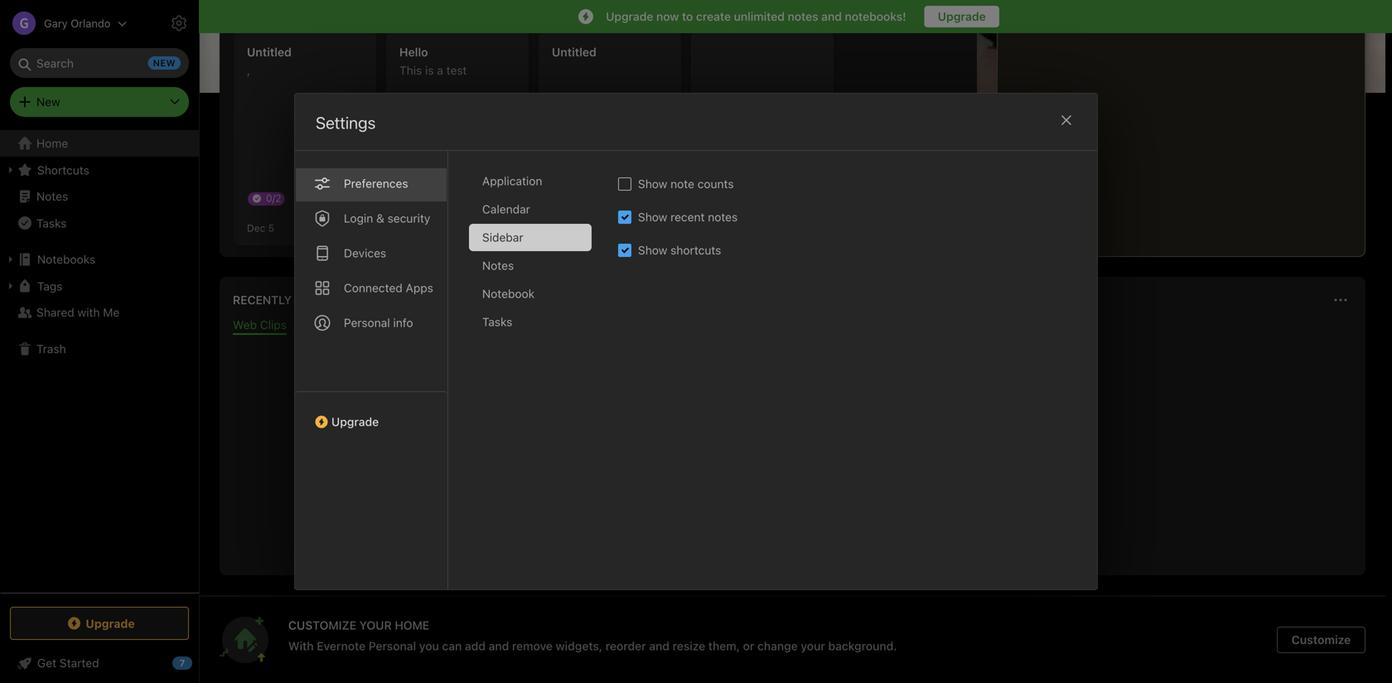 Task type: vqa. For each thing, say whether or not it's contained in the screenshot.
clip
no



Task type: locate. For each thing, give the bounding box(es) containing it.
2 vertical spatial show
[[638, 243, 668, 257]]

3 show from the top
[[638, 243, 668, 257]]

0 horizontal spatial notes
[[36, 189, 68, 203]]

1 horizontal spatial note
[[784, 151, 809, 167]]

customize
[[1305, 53, 1359, 65], [1292, 633, 1351, 647]]

2 show from the top
[[638, 210, 668, 224]]

gary!
[[342, 50, 381, 69]]

home link
[[0, 130, 199, 157]]

1 vertical spatial show
[[638, 210, 668, 224]]

notebook tab
[[469, 280, 592, 308]]

tasks
[[36, 216, 67, 230], [482, 315, 513, 329]]

show right show shortcuts option
[[638, 243, 668, 257]]

home
[[36, 136, 68, 150]]

upgrade now to create unlimited notes and notebooks!
[[606, 10, 907, 23]]

1 vertical spatial customize button
[[1277, 627, 1366, 653]]

0 vertical spatial note
[[784, 151, 809, 167]]

1 show from the top
[[638, 177, 668, 191]]

note left counts
[[671, 177, 695, 191]]

0 vertical spatial customize button
[[1276, 46, 1366, 73]]

recently captured button
[[230, 290, 357, 310]]

1 vertical spatial notes
[[708, 210, 738, 224]]

change
[[758, 639, 798, 653]]

notes
[[36, 189, 68, 203], [482, 259, 514, 272]]

login & security
[[344, 211, 430, 225]]

test right tag
[[438, 198, 456, 209]]

Show shortcuts checkbox
[[618, 244, 632, 257]]

1 horizontal spatial nov
[[552, 222, 570, 234]]

0 vertical spatial notes
[[788, 10, 819, 23]]

add
[[465, 639, 486, 653]]

show
[[638, 177, 668, 191], [638, 210, 668, 224], [638, 243, 668, 257]]

tasks tab
[[469, 308, 592, 336]]

customize your home with evernote personal you can add and remove widgets, reorder and resize them, or change your background.
[[288, 618, 897, 653]]

show right 'show note counts' checkbox at the left top of the page
[[638, 177, 668, 191]]

notes down shortcuts
[[36, 189, 68, 203]]

show right show recent notes checkbox
[[638, 210, 668, 224]]

personal
[[344, 316, 390, 329], [369, 639, 416, 653]]

tab list containing preferences
[[295, 151, 448, 589]]

personal down connected
[[344, 316, 390, 329]]

this
[[400, 63, 422, 77]]

tags
[[37, 279, 63, 293]]

Start writing… text field
[[1011, 1, 1364, 243]]

nov left 28
[[400, 222, 418, 234]]

0 horizontal spatial nov
[[400, 222, 418, 234]]

nov left 21
[[552, 222, 570, 234]]

0 horizontal spatial untitled
[[247, 45, 292, 59]]

0 vertical spatial show
[[638, 177, 668, 191]]

to
[[682, 10, 693, 23]]

untitled for untitled
[[552, 45, 597, 59]]

expand tags image
[[4, 279, 17, 293]]

1 horizontal spatial upgrade button
[[295, 391, 448, 435]]

1 horizontal spatial notes
[[788, 10, 819, 23]]

notes down counts
[[708, 210, 738, 224]]

notebooks!
[[845, 10, 907, 23]]

trash
[[36, 342, 66, 356]]

clips
[[260, 318, 287, 332]]

note
[[784, 151, 809, 167], [671, 177, 695, 191]]

tab list for calendar
[[295, 151, 448, 589]]

images
[[307, 318, 345, 332]]

2 nov from the left
[[552, 222, 570, 234]]

tasks up notebooks
[[36, 216, 67, 230]]

notes down "sidebar"
[[482, 259, 514, 272]]

1 vertical spatial personal
[[369, 639, 416, 653]]

tasks down notebook
[[482, 315, 513, 329]]

1 horizontal spatial tasks
[[482, 315, 513, 329]]

show for show shortcuts
[[638, 243, 668, 257]]

1 horizontal spatial untitled
[[552, 45, 597, 59]]

and
[[822, 10, 842, 23], [489, 639, 509, 653], [649, 639, 670, 653]]

0 horizontal spatial and
[[489, 639, 509, 653]]

upgrade
[[606, 10, 653, 23], [938, 10, 986, 23], [332, 415, 379, 429], [86, 616, 135, 630]]

upgrade button
[[295, 391, 448, 435], [10, 607, 189, 640]]

with
[[77, 305, 100, 319]]

documents
[[365, 318, 426, 332]]

audio tab
[[446, 318, 477, 335]]

customize button
[[1276, 46, 1366, 73], [1277, 627, 1366, 653]]

notebook
[[482, 287, 535, 300]]

&
[[376, 211, 385, 225]]

home
[[395, 618, 429, 632]]

notes right unlimited
[[788, 10, 819, 23]]

personal down your
[[369, 639, 416, 653]]

close image
[[1057, 110, 1077, 130]]

2023
[[1225, 54, 1249, 65]]

0 horizontal spatial note
[[671, 177, 695, 191]]

1 horizontal spatial notes
[[482, 259, 514, 272]]

show shortcuts
[[638, 243, 721, 257]]

good afternoon, gary!
[[220, 50, 381, 69]]

None search field
[[22, 48, 177, 78]]

nov
[[400, 222, 418, 234], [552, 222, 570, 234]]

afternoon,
[[263, 50, 338, 69]]

0 vertical spatial notes
[[36, 189, 68, 203]]

your
[[801, 639, 825, 653]]

upgrade inside upgrade button
[[938, 10, 986, 23]]

calendar tab
[[469, 196, 592, 223]]

shortcuts
[[671, 243, 721, 257]]

show for show recent notes
[[638, 210, 668, 224]]

0 horizontal spatial tasks
[[36, 216, 67, 230]]

1 vertical spatial tasks
[[482, 315, 513, 329]]

nov for nov 21
[[552, 222, 570, 234]]

test right a on the top of the page
[[447, 63, 467, 77]]

or
[[743, 639, 755, 653]]

note right new
[[784, 151, 809, 167]]

0 horizontal spatial notes
[[708, 210, 738, 224]]

tab list containing web clips
[[223, 318, 1363, 335]]

application
[[482, 174, 542, 188]]

0 vertical spatial test
[[447, 63, 467, 77]]

shared with me
[[36, 305, 120, 319]]

wednesday, december 13, 2023
[[1085, 54, 1249, 65]]

show for show note counts
[[638, 177, 668, 191]]

and right add
[[489, 639, 509, 653]]

images tab
[[307, 318, 345, 335]]

1 vertical spatial notes
[[482, 259, 514, 272]]

0 vertical spatial customize
[[1305, 53, 1359, 65]]

connected
[[344, 281, 403, 295]]

1 nov from the left
[[400, 222, 418, 234]]

hello this is a test
[[400, 45, 467, 77]]

nov 28
[[400, 222, 433, 234]]

captured
[[295, 293, 357, 307]]

notes inside tab
[[482, 259, 514, 272]]

1 untitled from the left
[[247, 45, 292, 59]]

Show note counts checkbox
[[618, 177, 632, 191]]

wednesday,
[[1085, 54, 1149, 65]]

tab list
[[295, 151, 448, 589], [469, 167, 605, 589], [223, 318, 1363, 335]]

and left resize
[[649, 639, 670, 653]]

preferences
[[344, 177, 408, 190]]

tab list containing application
[[469, 167, 605, 589]]

evernote
[[317, 639, 366, 653]]

untitled
[[247, 45, 292, 59], [552, 45, 597, 59]]

and left notebooks!
[[822, 10, 842, 23]]

0 horizontal spatial upgrade button
[[10, 607, 189, 640]]

5
[[268, 222, 274, 234]]

2 untitled from the left
[[552, 45, 597, 59]]

personal inside the customize your home with evernote personal you can add and remove widgets, reorder and resize them, or change your background.
[[369, 639, 416, 653]]

tree
[[0, 130, 199, 592]]

documents tab
[[365, 318, 426, 335]]

untitled for untitled ,
[[247, 45, 292, 59]]

21
[[573, 222, 584, 234]]

notes
[[788, 10, 819, 23], [708, 210, 738, 224]]

0 vertical spatial tasks
[[36, 216, 67, 230]]

0 vertical spatial upgrade button
[[295, 391, 448, 435]]



Task type: describe. For each thing, give the bounding box(es) containing it.
tasks inside button
[[36, 216, 67, 230]]

reorder
[[606, 639, 646, 653]]

customize
[[288, 618, 356, 632]]

,
[[247, 63, 250, 77]]

28
[[421, 222, 433, 234]]

a
[[437, 63, 443, 77]]

application tab
[[469, 167, 592, 195]]

tree containing home
[[0, 130, 199, 592]]

apps
[[406, 281, 433, 295]]

hello
[[400, 45, 428, 59]]

show note counts
[[638, 177, 734, 191]]

nov 21
[[552, 222, 584, 234]]

new
[[36, 95, 60, 109]]

show recent notes
[[638, 210, 738, 224]]

0/2
[[266, 192, 281, 204]]

background.
[[828, 639, 897, 653]]

web clips
[[233, 318, 287, 332]]

web clips tab
[[233, 318, 287, 335]]

create new note
[[716, 151, 809, 167]]

create new note button
[[691, 31, 834, 245]]

create
[[696, 10, 731, 23]]

1 horizontal spatial and
[[649, 639, 670, 653]]

1 vertical spatial customize
[[1292, 633, 1351, 647]]

shared with me link
[[0, 299, 198, 326]]

recently
[[233, 293, 292, 307]]

expand notebooks image
[[4, 253, 17, 266]]

settings image
[[169, 13, 189, 33]]

can
[[442, 639, 462, 653]]

13,
[[1209, 54, 1222, 65]]

notebooks
[[37, 252, 95, 266]]

create
[[716, 151, 754, 167]]

them,
[[709, 639, 740, 653]]

remove
[[512, 639, 553, 653]]

december
[[1152, 54, 1206, 65]]

tab list for show note counts
[[469, 167, 605, 589]]

shared
[[36, 305, 74, 319]]

notes tab
[[469, 252, 592, 279]]

audio
[[446, 318, 477, 332]]

security
[[388, 211, 430, 225]]

unlimited
[[734, 10, 785, 23]]

connected apps
[[344, 281, 433, 295]]

tags button
[[0, 273, 198, 299]]

shortcuts button
[[0, 157, 198, 183]]

emails tab
[[497, 318, 531, 335]]

login
[[344, 211, 373, 225]]

dec 5
[[247, 222, 274, 234]]

sidebar tab
[[469, 224, 592, 251]]

emails
[[497, 318, 531, 332]]

shortcuts
[[37, 163, 89, 177]]

settings
[[316, 113, 376, 132]]

Search text field
[[22, 48, 177, 78]]

recent
[[671, 210, 705, 224]]

with
[[288, 639, 314, 653]]

Show recent notes checkbox
[[618, 211, 632, 224]]

test inside hello this is a test
[[447, 63, 467, 77]]

notes link
[[0, 183, 198, 210]]

new button
[[10, 87, 189, 117]]

dec
[[247, 222, 265, 234]]

nov for nov 28
[[400, 222, 418, 234]]

now
[[657, 10, 679, 23]]

1 vertical spatial upgrade button
[[10, 607, 189, 640]]

tag
[[408, 198, 423, 209]]

is
[[425, 63, 434, 77]]

widgets,
[[556, 639, 603, 653]]

devices
[[344, 246, 386, 260]]

resize
[[673, 639, 706, 653]]

your
[[360, 618, 392, 632]]

personal info
[[344, 316, 413, 329]]

note inside button
[[784, 151, 809, 167]]

upgrade button
[[925, 6, 1000, 27]]

tasks button
[[0, 210, 198, 236]]

new
[[757, 151, 781, 167]]

web
[[233, 318, 257, 332]]

calendar
[[482, 202, 530, 216]]

1 vertical spatial test
[[438, 198, 456, 209]]

tasks inside tab
[[482, 315, 513, 329]]

me
[[103, 305, 120, 319]]

2 horizontal spatial and
[[822, 10, 842, 23]]

notebooks link
[[0, 246, 198, 273]]

0 vertical spatial personal
[[344, 316, 390, 329]]

info
[[393, 316, 413, 329]]

recently captured
[[233, 293, 357, 307]]

good
[[220, 50, 259, 69]]

sidebar
[[482, 230, 524, 244]]

counts
[[698, 177, 734, 191]]

1 vertical spatial note
[[671, 177, 695, 191]]

trash link
[[0, 336, 198, 362]]

you
[[419, 639, 439, 653]]

untitled ,
[[247, 45, 292, 77]]



